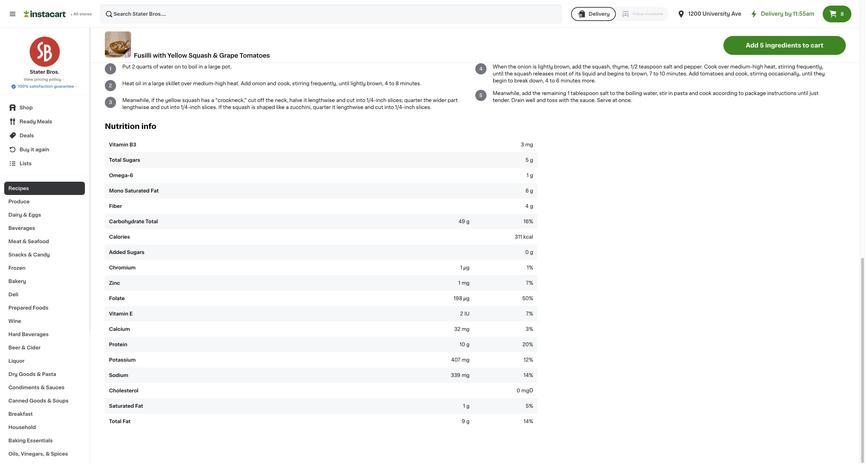 Task type: describe. For each thing, give the bounding box(es) containing it.
minutes
[[561, 78, 581, 83]]

10 inside when the onion is lightly brown, add the squash, thyme, 1/2 teaspoon salt and pepper. cook over medium-high heat, stirring frequently, until the squash releases most of its liquid and begins to brown, 7 to 10 minutes. add tomatoes and cook, stirring occasionally, until they begin to break down, 4 to 6 minutes more.
[[660, 71, 666, 76]]

0 horizontal spatial 10
[[460, 342, 466, 347]]

& left pasta
[[37, 372, 41, 377]]

condiments
[[8, 386, 40, 390]]

cook
[[705, 64, 718, 69]]

µg for 1 µg
[[464, 265, 470, 270]]

2 slices. from the left
[[416, 105, 432, 110]]

cook, inside when the onion is lightly brown, add the squash, thyme, 1/2 teaspoon salt and pepper. cook over medium-high heat, stirring frequently, until the squash releases most of its liquid and begins to brown, 7 to 10 minutes. add tomatoes and cook, stirring occasionally, until they begin to break down, 4 to 6 minutes more.
[[736, 71, 749, 76]]

1 up 1 mg
[[461, 265, 463, 270]]

to left the package
[[739, 91, 744, 96]]

heat,
[[765, 64, 777, 69]]

1 inside the meanwhile, add the remaining 1 tablespoon salt to the boiling water, stir in pasta and cook according to package instructions until just tender. drain well and toss with the sauce. serve at once.
[[568, 91, 570, 96]]

vinegars,
[[21, 452, 44, 457]]

delivery for delivery
[[589, 12, 610, 16]]

to right on
[[182, 64, 187, 69]]

omega-
[[109, 173, 130, 178]]

fat for total fat
[[123, 419, 131, 424]]

12 %
[[524, 358, 534, 363]]

its
[[576, 71, 582, 76]]

0 horizontal spatial minutes.
[[400, 81, 422, 86]]

7 inside when the onion is lightly brown, add the squash, thyme, 1/2 teaspoon salt and pepper. cook over medium-high heat, stirring frequently, until the squash releases most of its liquid and begins to brown, 7 to 10 minutes. add tomatoes and cook, stirring occasionally, until they begin to break down, 4 to 6 minutes more.
[[650, 71, 653, 76]]

meanwhile, for meanwhile, add the remaining 1 tablespoon salt to the boiling water, stir in pasta and cook according to package instructions until just tender. drain well and toss with the sauce. serve at once.
[[493, 91, 521, 96]]

sauce.
[[580, 98, 596, 103]]

& left spices
[[46, 452, 50, 457]]

14 for 9 g
[[524, 419, 529, 424]]

shaped inside meanwhile, if the yellow squash has a "crookneck," cut off the neck, halve it lengthwise and cut into 1/4-inch slices; quarter the wider part lengthwise and cut into 1/4-inch slices. if the squash is shaped like a zucchini, quarter it lengthwise and cut into 1/4-inch slices.
[[257, 105, 275, 110]]

breakfast
[[8, 412, 33, 417]]

pasta inside 2 cups grape tomatoes (about 6 ounces), halved lengthwise 12 ounces fusilli or other corkscrew-shaped pasta
[[226, 13, 240, 18]]

1 vertical spatial over
[[181, 81, 192, 86]]

32 mg
[[455, 327, 470, 332]]

fat for saturated fat
[[135, 404, 143, 409]]

sugars for added sugars
[[127, 250, 145, 255]]

when the onion is lightly brown, add the squash, thyme, 1/2 teaspoon salt and pepper. cook over medium-high heat, stirring frequently, until the squash releases most of its liquid and begins to brown, 7 to 10 minutes. add tomatoes and cook, stirring occasionally, until they begin to break down, 4 to 6 minutes more.
[[493, 64, 826, 83]]

% for 407 mg
[[529, 358, 534, 363]]

1/2
[[631, 64, 638, 69]]

g for mono saturated fat
[[530, 188, 534, 193]]

beverages link
[[4, 222, 85, 235]]

& left sauces
[[41, 386, 45, 390]]

6 inside 2 cups grape tomatoes (about 6 ounces), halved lengthwise 12 ounces fusilli or other corkscrew-shaped pasta
[[194, 6, 197, 11]]

zinc
[[109, 281, 120, 286]]

buy it again link
[[4, 143, 85, 157]]

to down releases
[[550, 78, 555, 83]]

vitamin b3
[[109, 142, 136, 147]]

0 horizontal spatial frequently,
[[311, 81, 338, 86]]

delivery by 11:55am link
[[750, 10, 815, 18]]

0 horizontal spatial quarter
[[313, 105, 331, 110]]

when
[[493, 64, 507, 69]]

the up liquid
[[583, 64, 591, 69]]

1 vertical spatial squash
[[182, 98, 200, 103]]

skillet
[[166, 81, 180, 86]]

1 down 0 g at the bottom of the page
[[527, 265, 529, 270]]

4 left when at the right top
[[480, 66, 483, 71]]

2 right the 'put'
[[132, 64, 135, 69]]

1 %
[[527, 265, 534, 270]]

0 vertical spatial of
[[153, 64, 158, 69]]

50 %
[[523, 296, 534, 301]]

1 vertical spatial stirring
[[751, 71, 768, 76]]

shaped inside 2 cups grape tomatoes (about 6 ounces), halved lengthwise 12 ounces fusilli or other corkscrew-shaped pasta
[[207, 13, 225, 18]]

2 horizontal spatial into
[[385, 105, 394, 110]]

if
[[219, 105, 222, 110]]

1 mg
[[459, 281, 470, 286]]

1 vertical spatial total
[[146, 219, 158, 224]]

7 % for iu
[[526, 312, 534, 316]]

2 vertical spatial brown,
[[367, 81, 384, 86]]

4 up slices;
[[385, 81, 388, 86]]

put 2 quarts of water on to boil in a large pot.
[[122, 64, 232, 69]]

& right meat on the bottom left
[[23, 239, 27, 244]]

policy
[[49, 78, 61, 82]]

soups
[[53, 399, 69, 404]]

1 up 9
[[464, 404, 466, 409]]

add inside the meanwhile, add the remaining 1 tablespoon salt to the boiling water, stir in pasta and cook according to package instructions until just tender. drain well and toss with the sauce. serve at once.
[[522, 91, 532, 96]]

g for total fat
[[467, 419, 470, 424]]

11:55am
[[794, 11, 815, 16]]

yellow
[[165, 98, 181, 103]]

meals
[[37, 119, 52, 124]]

ave
[[732, 11, 742, 16]]

1 vertical spatial beverages
[[22, 332, 49, 337]]

total for total fat
[[109, 419, 122, 424]]

sugars for total sugars
[[123, 158, 140, 163]]

omega-6
[[109, 173, 133, 178]]

1 left the 'put'
[[110, 66, 112, 71]]

1 vertical spatial saturated
[[109, 404, 134, 409]]

deli
[[8, 292, 18, 297]]

0 vertical spatial with
[[153, 53, 166, 58]]

meat & seafood link
[[4, 235, 85, 248]]

delivery button
[[572, 7, 617, 21]]

the down when at the right top
[[505, 71, 513, 76]]

311 kcal
[[515, 235, 534, 240]]

mono saturated fat
[[109, 188, 159, 193]]

% for 2 iu
[[529, 312, 534, 316]]

20
[[523, 342, 529, 347]]

g for carbohydrate total
[[467, 219, 470, 224]]

& left the candy
[[28, 253, 32, 257]]

tomatoes inside 2 cups grape tomatoes (about 6 ounces), halved lengthwise 12 ounces fusilli or other corkscrew-shaped pasta
[[152, 6, 176, 11]]

100% satisfaction guarantee
[[18, 85, 74, 89]]

0 horizontal spatial lightly
[[351, 81, 366, 86]]

& right the beer
[[21, 346, 26, 351]]

down,
[[530, 78, 545, 83]]

total fat
[[109, 419, 131, 424]]

canned
[[8, 399, 28, 404]]

pasta inside the meanwhile, add the remaining 1 tablespoon salt to the boiling water, stir in pasta and cook according to package instructions until just tender. drain well and toss with the sauce. serve at once.
[[675, 91, 688, 96]]

the right when at the right top
[[509, 64, 517, 69]]

boiling
[[626, 91, 643, 96]]

with inside the meanwhile, add the remaining 1 tablespoon salt to the boiling water, stir in pasta and cook according to package instructions until just tender. drain well and toss with the sauce. serve at once.
[[559, 98, 570, 103]]

service type group
[[572, 7, 669, 21]]

total for total sugars
[[109, 158, 122, 163]]

add inside when the onion is lightly brown, add the squash, thyme, 1/2 teaspoon salt and pepper. cook over medium-high heat, stirring frequently, until the squash releases most of its liquid and begins to brown, 7 to 10 minutes. add tomatoes and cook, stirring occasionally, until they begin to break down, 4 to 6 minutes more.
[[689, 71, 699, 76]]

tablespoon
[[571, 91, 599, 96]]

g for fiber
[[530, 204, 534, 209]]

guarantee
[[54, 85, 74, 89]]

1 vertical spatial cook,
[[278, 81, 291, 86]]

frequently, inside when the onion is lightly brown, add the squash, thyme, 1/2 teaspoon salt and pepper. cook over medium-high heat, stirring frequently, until the squash releases most of its liquid and begins to brown, 7 to 10 minutes. add tomatoes and cook, stirring occasionally, until they begin to break down, 4 to 6 minutes more.
[[797, 64, 824, 69]]

% for 1 µg
[[529, 265, 534, 270]]

oils, vinegars, & spices
[[8, 452, 68, 457]]

to down the teaspoon
[[654, 71, 659, 76]]

grape
[[137, 6, 151, 11]]

4 inside when the onion is lightly brown, add the squash, thyme, 1/2 teaspoon salt and pepper. cook over medium-high heat, stirring frequently, until the squash releases most of its liquid and begins to brown, 7 to 10 minutes. add tomatoes and cook, stirring occasionally, until they begin to break down, 4 to 6 minutes more.
[[546, 78, 549, 83]]

0 horizontal spatial into
[[170, 105, 180, 110]]

2 for 2 cups grape tomatoes (about 6 ounces), halved lengthwise 12 ounces fusilli or other corkscrew-shaped pasta
[[119, 6, 122, 11]]

frozen link
[[4, 262, 85, 275]]

frozen
[[8, 266, 25, 271]]

1 horizontal spatial inch
[[376, 98, 387, 103]]

view pricing policy
[[24, 78, 61, 82]]

calories
[[109, 235, 130, 240]]

ready meals button
[[4, 115, 85, 129]]

to up at
[[611, 91, 616, 96]]

0 vertical spatial brown,
[[555, 64, 571, 69]]

beer & cider link
[[4, 341, 85, 355]]

& left grape
[[213, 53, 218, 58]]

% for 10 g
[[529, 342, 534, 347]]

3 for 3
[[109, 100, 112, 105]]

339 mg
[[451, 373, 470, 378]]

produce link
[[4, 195, 85, 209]]

2 horizontal spatial 1/4-
[[395, 105, 405, 110]]

407
[[452, 358, 461, 363]]

dry
[[8, 372, 18, 377]]

foods
[[33, 306, 48, 311]]

3 for 3 mg
[[521, 142, 525, 147]]

12 inside 2 cups grape tomatoes (about 6 ounces), halved lengthwise 12 ounces fusilli or other corkscrew-shaped pasta
[[119, 13, 124, 18]]

1 horizontal spatial squash
[[233, 105, 250, 110]]

50
[[523, 296, 529, 301]]

wine
[[8, 319, 21, 324]]

0 horizontal spatial 1/4-
[[181, 105, 190, 110]]

package
[[746, 91, 767, 96]]

bros.
[[46, 70, 59, 75]]

a right the has
[[211, 98, 214, 103]]

µg for 198 µg
[[464, 296, 470, 301]]

essentials
[[27, 439, 53, 444]]

& left soups
[[47, 399, 52, 404]]

by
[[785, 11, 792, 16]]

grape
[[219, 53, 238, 58]]

& left the eggs
[[23, 213, 27, 218]]

delivery for delivery by 11:55am
[[762, 11, 784, 16]]

the left wider
[[424, 98, 432, 103]]

2 horizontal spatial inch
[[405, 105, 415, 110]]

2 horizontal spatial 0
[[530, 388, 534, 393]]

% for 198 µg
[[529, 296, 534, 301]]

liquor
[[8, 359, 25, 364]]

just
[[810, 91, 819, 96]]

add inside when the onion is lightly brown, add the squash, thyme, 1/2 teaspoon salt and pepper. cook over medium-high heat, stirring frequently, until the squash releases most of its liquid and begins to brown, 7 to 10 minutes. add tomatoes and cook, stirring occasionally, until they begin to break down, 4 to 6 minutes more.
[[573, 64, 582, 69]]

to left break
[[508, 78, 514, 83]]

yellow
[[168, 53, 187, 58]]

releases
[[534, 71, 554, 76]]

1 horizontal spatial into
[[356, 98, 366, 103]]

mg for 32 mg
[[462, 327, 470, 332]]

5 for 5
[[480, 93, 483, 98]]

neck,
[[275, 98, 288, 103]]

ready
[[20, 119, 36, 124]]

add inside button
[[747, 43, 759, 48]]

the up well
[[533, 91, 541, 96]]

halve
[[290, 98, 303, 103]]

% for 1 mg
[[529, 281, 534, 286]]

1 g for omega-6
[[527, 173, 534, 178]]

carbohydrate
[[109, 219, 144, 224]]

1 vertical spatial 12
[[524, 358, 529, 363]]

dairy & eggs
[[8, 213, 41, 218]]

1 vertical spatial in
[[143, 81, 147, 86]]

university
[[703, 11, 731, 16]]

1 vertical spatial medium-
[[193, 81, 216, 86]]

medium- inside when the onion is lightly brown, add the squash, thyme, 1/2 teaspoon salt and pepper. cook over medium-high heat, stirring frequently, until the squash releases most of its liquid and begins to brown, 7 to 10 minutes. add tomatoes and cook, stirring occasionally, until they begin to break down, 4 to 6 minutes more.
[[731, 64, 753, 69]]

3 for 3 %
[[526, 327, 529, 332]]

breakfast link
[[4, 408, 85, 421]]

in inside the meanwhile, add the remaining 1 tablespoon salt to the boiling water, stir in pasta and cook according to package instructions until just tender. drain well and toss with the sauce. serve at once.
[[669, 91, 673, 96]]

a right the like
[[286, 105, 289, 110]]

sodium
[[109, 373, 128, 378]]

0 horizontal spatial onion
[[252, 81, 266, 86]]

7 for 2 iu
[[526, 312, 529, 316]]

add 5 ingredients to cart button
[[724, 36, 847, 55]]

added sugars
[[109, 250, 145, 255]]

like
[[277, 105, 285, 110]]

onion inside when the onion is lightly brown, add the squash, thyme, 1/2 teaspoon salt and pepper. cook over medium-high heat, stirring frequently, until the squash releases most of its liquid and begins to brown, 7 to 10 minutes. add tomatoes and cook, stirring occasionally, until they begin to break down, 4 to 6 minutes more.
[[518, 64, 532, 69]]

1 vertical spatial high
[[216, 81, 226, 86]]

drain
[[512, 98, 525, 103]]

condiments & sauces link
[[4, 381, 85, 395]]

kcal
[[524, 235, 534, 240]]

to inside button
[[803, 43, 810, 48]]

meanwhile, for meanwhile, if the yellow squash has a "crookneck," cut off the neck, halve it lengthwise and cut into 1/4-inch slices; quarter the wider part lengthwise and cut into 1/4-inch slices. if the squash is shaped like a zucchini, quarter it lengthwise and cut into 1/4-inch slices.
[[122, 98, 150, 103]]

2 horizontal spatial fat
[[151, 188, 159, 193]]

buy
[[20, 147, 30, 152]]

e
[[130, 312, 133, 316]]

oil
[[136, 81, 141, 86]]

5 for 5 %
[[526, 404, 529, 409]]

0 vertical spatial saturated
[[125, 188, 150, 193]]

0 horizontal spatial stirring
[[293, 81, 310, 86]]

2 horizontal spatial it
[[332, 105, 336, 110]]

fusilli with yellow squash & grape tomatoes
[[134, 53, 270, 58]]

% for 339 mg
[[529, 373, 534, 378]]



Task type: locate. For each thing, give the bounding box(es) containing it.
vitamin left e
[[109, 312, 128, 316]]

1 horizontal spatial pasta
[[675, 91, 688, 96]]

7 down 50 %
[[526, 312, 529, 316]]

medium- left "heat,"
[[731, 64, 753, 69]]

2 vertical spatial fat
[[123, 419, 131, 424]]

bakery
[[8, 279, 26, 284]]

1 horizontal spatial slices.
[[416, 105, 432, 110]]

instacart logo image
[[24, 10, 66, 18]]

the right off
[[266, 98, 274, 103]]

2 horizontal spatial in
[[669, 91, 673, 96]]

407 mg
[[452, 358, 470, 363]]

all stores
[[73, 12, 92, 16]]

0 horizontal spatial 3
[[109, 100, 112, 105]]

the right if
[[156, 98, 164, 103]]

1 horizontal spatial delivery
[[762, 11, 784, 16]]

1200
[[689, 11, 702, 16]]

1 up 6 g
[[527, 173, 529, 178]]

meat
[[8, 239, 21, 244]]

1 down minutes at the top right of the page
[[568, 91, 570, 96]]

0 vertical spatial add
[[747, 43, 759, 48]]

protein
[[109, 342, 127, 347]]

4 up 16
[[526, 204, 529, 209]]

11 % from the top
[[529, 419, 534, 424]]

is
[[533, 64, 537, 69], [252, 105, 256, 110]]

to
[[803, 43, 810, 48], [182, 64, 187, 69], [626, 71, 631, 76], [654, 71, 659, 76], [508, 78, 514, 83], [550, 78, 555, 83], [390, 81, 395, 86], [611, 91, 616, 96], [739, 91, 744, 96]]

meanwhile, inside the meanwhile, add the remaining 1 tablespoon salt to the boiling water, stir in pasta and cook according to package instructions until just tender. drain well and toss with the sauce. serve at once.
[[493, 91, 521, 96]]

1 horizontal spatial over
[[719, 64, 730, 69]]

mg right 339
[[462, 373, 470, 378]]

goods down condiments & sauces
[[29, 399, 46, 404]]

ingredients
[[766, 43, 802, 48]]

1200 university ave button
[[678, 4, 742, 24]]

dry goods & pasta
[[8, 372, 56, 377]]

goods for canned
[[29, 399, 46, 404]]

0 vertical spatial over
[[719, 64, 730, 69]]

1 horizontal spatial with
[[559, 98, 570, 103]]

mg up 5 %
[[522, 389, 530, 393]]

squash down "crookneck,"
[[233, 105, 250, 110]]

nutrition
[[105, 123, 140, 130]]

lengthwise inside 2 cups grape tomatoes (about 6 ounces), halved lengthwise 12 ounces fusilli or other corkscrew-shaped pasta
[[239, 6, 266, 11]]

according
[[713, 91, 738, 96]]

quarts
[[136, 64, 152, 69]]

g up the 1 %
[[530, 250, 534, 255]]

1 horizontal spatial it
[[304, 98, 307, 103]]

stater bros. link
[[29, 36, 60, 76]]

1 horizontal spatial stirring
[[751, 71, 768, 76]]

0 vertical spatial µg
[[464, 265, 470, 270]]

8 button
[[824, 6, 852, 22]]

1 slices. from the left
[[202, 105, 217, 110]]

1 g for saturated fat
[[464, 404, 470, 409]]

vitamin left b3
[[109, 142, 128, 147]]

µg up 1 mg
[[464, 265, 470, 270]]

beverages up cider
[[22, 332, 49, 337]]

4 % from the top
[[529, 296, 534, 301]]

7 % down the 1 %
[[526, 281, 534, 286]]

5 % from the top
[[529, 312, 534, 316]]

8
[[841, 12, 845, 16], [396, 81, 399, 86]]

0 vertical spatial large
[[208, 64, 221, 69]]

stater bros. logo image
[[29, 36, 60, 67]]

Search field
[[101, 5, 562, 23]]

other
[[165, 13, 178, 18]]

2 vertical spatial stirring
[[293, 81, 310, 86]]

1 horizontal spatial lightly
[[538, 64, 553, 69]]

0 vertical spatial beverages
[[8, 226, 35, 231]]

1 vertical spatial 3
[[521, 142, 525, 147]]

toss
[[547, 98, 558, 103]]

2 horizontal spatial brown,
[[632, 71, 649, 76]]

lists
[[20, 161, 32, 166]]

mg for 339 mg
[[462, 373, 470, 378]]

to down thyme,
[[626, 71, 631, 76]]

2 vertical spatial add
[[241, 81, 251, 86]]

the down 'tablespoon'
[[571, 98, 579, 103]]

fiber
[[109, 204, 122, 209]]

8 inside button
[[841, 12, 845, 16]]

shaped
[[207, 13, 225, 18], [257, 105, 275, 110]]

meanwhile, if the yellow squash has a "crookneck," cut off the neck, halve it lengthwise and cut into 1/4-inch slices; quarter the wider part lengthwise and cut into 1/4-inch slices. if the squash is shaped like a zucchini, quarter it lengthwise and cut into 1/4-inch slices.
[[122, 98, 458, 110]]

1 vertical spatial onion
[[252, 81, 266, 86]]

100% satisfaction guarantee button
[[11, 83, 78, 90]]

cook, up the package
[[736, 71, 749, 76]]

5 inside button
[[761, 43, 765, 48]]

1 µg from the top
[[464, 265, 470, 270]]

part
[[448, 98, 458, 103]]

high left "heat,"
[[753, 64, 764, 69]]

tomatoes down cook
[[701, 71, 724, 76]]

6 % from the top
[[529, 327, 534, 332]]

1 horizontal spatial 1 g
[[527, 173, 534, 178]]

0
[[526, 250, 529, 255], [530, 388, 534, 393], [517, 389, 521, 393]]

1 % from the top
[[529, 219, 534, 224]]

7 up 50 %
[[526, 281, 529, 286]]

add right heat.
[[241, 81, 251, 86]]

1 vertical spatial 10
[[460, 342, 466, 347]]

14 % for mg
[[524, 373, 534, 378]]

7 % up 3 % at the bottom of page
[[526, 312, 534, 316]]

or
[[159, 13, 164, 18]]

delivery by 11:55am
[[762, 11, 815, 16]]

0 vertical spatial cook,
[[736, 71, 749, 76]]

1 horizontal spatial quarter
[[405, 98, 423, 103]]

0 vertical spatial goods
[[19, 372, 36, 377]]

20 %
[[523, 342, 534, 347]]

1 vertical spatial lightly
[[351, 81, 366, 86]]

vitamin for vitamin b3
[[109, 142, 128, 147]]

% for 32 mg
[[529, 327, 534, 332]]

minutes. up slices;
[[400, 81, 422, 86]]

10 down 32 mg
[[460, 342, 466, 347]]

0 horizontal spatial delivery
[[589, 12, 610, 16]]

tomatoes inside when the onion is lightly brown, add the squash, thyme, 1/2 teaspoon salt and pepper. cook over medium-high heat, stirring frequently, until the squash releases most of its liquid and begins to brown, 7 to 10 minutes. add tomatoes and cook, stirring occasionally, until they begin to break down, 4 to 6 minutes more.
[[701, 71, 724, 76]]

until inside the meanwhile, add the remaining 1 tablespoon salt to the boiling water, stir in pasta and cook according to package instructions until just tender. drain well and toss with the sauce. serve at once.
[[798, 91, 809, 96]]

mg inside 0 mg 0
[[522, 389, 530, 393]]

frequently, up zucchini,
[[311, 81, 338, 86]]

0 horizontal spatial brown,
[[367, 81, 384, 86]]

wine link
[[4, 315, 85, 328]]

salt inside the meanwhile, add the remaining 1 tablespoon salt to the boiling water, stir in pasta and cook according to package instructions until just tender. drain well and toss with the sauce. serve at once.
[[600, 91, 609, 96]]

quarter right slices;
[[405, 98, 423, 103]]

1 14 from the top
[[524, 373, 529, 378]]

% for 49 g
[[529, 219, 534, 224]]

delivery inside delivery button
[[589, 12, 610, 16]]

1 vertical spatial 1 g
[[464, 404, 470, 409]]

all stores link
[[24, 4, 92, 24]]

mg up 5 g
[[526, 142, 534, 147]]

4 down releases
[[546, 78, 549, 83]]

a right oil
[[148, 81, 151, 86]]

6 down 'most'
[[557, 78, 560, 83]]

frequently,
[[797, 64, 824, 69], [311, 81, 338, 86]]

12 down 'cups'
[[119, 13, 124, 18]]

g for saturated fat
[[467, 404, 470, 409]]

in right "stir"
[[669, 91, 673, 96]]

µg right 198
[[464, 296, 470, 301]]

it
[[304, 98, 307, 103], [332, 105, 336, 110], [31, 147, 34, 152]]

1 vertical spatial salt
[[600, 91, 609, 96]]

1 horizontal spatial onion
[[518, 64, 532, 69]]

g for added sugars
[[530, 250, 534, 255]]

1 horizontal spatial 8
[[841, 12, 845, 16]]

10 % from the top
[[529, 404, 534, 409]]

add up the its
[[573, 64, 582, 69]]

sugars right added
[[127, 250, 145, 255]]

2 vitamin from the top
[[109, 312, 128, 316]]

if
[[151, 98, 155, 103]]

cart
[[811, 43, 824, 48]]

1/4- down the yellow
[[181, 105, 190, 110]]

large left pot.
[[208, 64, 221, 69]]

into left slices;
[[356, 98, 366, 103]]

1 horizontal spatial shaped
[[257, 105, 275, 110]]

1 vertical spatial large
[[152, 81, 165, 86]]

2 µg from the top
[[464, 296, 470, 301]]

1 g down 5 g
[[527, 173, 534, 178]]

large left the skillet
[[152, 81, 165, 86]]

1 vertical spatial µg
[[464, 296, 470, 301]]

0 horizontal spatial in
[[143, 81, 147, 86]]

0 g
[[526, 250, 534, 255]]

tomatoes up the or
[[152, 6, 176, 11]]

occasionally,
[[769, 71, 801, 76]]

high inside when the onion is lightly brown, add the squash, thyme, 1/2 teaspoon salt and pepper. cook over medium-high heat, stirring frequently, until the squash releases most of its liquid and begins to brown, 7 to 10 minutes. add tomatoes and cook, stirring occasionally, until they begin to break down, 4 to 6 minutes more.
[[753, 64, 764, 69]]

g up the 9 g
[[467, 404, 470, 409]]

7 % from the top
[[529, 342, 534, 347]]

0 horizontal spatial inch
[[190, 105, 201, 110]]

ready meals link
[[4, 115, 85, 129]]

instructions
[[768, 91, 797, 96]]

vitamin e
[[109, 312, 133, 316]]

2 horizontal spatial 3
[[526, 327, 529, 332]]

5 for 5 g
[[526, 158, 529, 163]]

goods up condiments
[[19, 372, 36, 377]]

None search field
[[100, 4, 563, 24]]

added
[[109, 250, 126, 255]]

0 vertical spatial quarter
[[405, 98, 423, 103]]

7 for 1 mg
[[526, 281, 529, 286]]

put
[[122, 64, 131, 69]]

1 vitamin from the top
[[109, 142, 128, 147]]

cholesterol
[[109, 389, 139, 393]]

2 % from the top
[[529, 265, 534, 270]]

1 vertical spatial add
[[689, 71, 699, 76]]

is inside meanwhile, if the yellow squash has a "crookneck," cut off the neck, halve it lengthwise and cut into 1/4-inch slices; quarter the wider part lengthwise and cut into 1/4-inch slices. if the squash is shaped like a zucchini, quarter it lengthwise and cut into 1/4-inch slices.
[[252, 105, 256, 110]]

squash inside when the onion is lightly brown, add the squash, thyme, 1/2 teaspoon salt and pepper. cook over medium-high heat, stirring frequently, until the squash releases most of its liquid and begins to brown, 7 to 10 minutes. add tomatoes and cook, stirring occasionally, until they begin to break down, 4 to 6 minutes more.
[[515, 71, 532, 76]]

2 horizontal spatial squash
[[515, 71, 532, 76]]

1 horizontal spatial meanwhile,
[[493, 91, 521, 96]]

b3
[[130, 142, 136, 147]]

the right the if
[[223, 105, 231, 110]]

14 %
[[524, 373, 534, 378], [524, 419, 534, 424]]

2 vertical spatial in
[[669, 91, 673, 96]]

heat.
[[227, 81, 240, 86]]

0 for 0 g
[[526, 250, 529, 255]]

over inside when the onion is lightly brown, add the squash, thyme, 1/2 teaspoon salt and pepper. cook over medium-high heat, stirring frequently, until the squash releases most of its liquid and begins to brown, 7 to 10 minutes. add tomatoes and cook, stirring occasionally, until they begin to break down, 4 to 6 minutes more.
[[719, 64, 730, 69]]

g down 32 mg
[[467, 342, 470, 347]]

total down saturated fat
[[109, 419, 122, 424]]

saturated right the 'mono'
[[125, 188, 150, 193]]

pepper.
[[685, 64, 704, 69]]

beverages down dairy & eggs in the top left of the page
[[8, 226, 35, 231]]

100%
[[18, 85, 29, 89]]

cook
[[700, 91, 712, 96]]

0 horizontal spatial fat
[[123, 419, 131, 424]]

7 % for mg
[[526, 281, 534, 286]]

heat oil in a large skillet over medium-high heat. add onion and cook, stirring frequently, until lightly brown, 4 to 8 minutes.
[[122, 81, 422, 86]]

g for protein
[[467, 342, 470, 347]]

0 horizontal spatial pasta
[[226, 13, 240, 18]]

0 vertical spatial onion
[[518, 64, 532, 69]]

meanwhile, inside meanwhile, if the yellow squash has a "crookneck," cut off the neck, halve it lengthwise and cut into 1/4-inch slices; quarter the wider part lengthwise and cut into 1/4-inch slices. if the squash is shaped like a zucchini, quarter it lengthwise and cut into 1/4-inch slices.
[[122, 98, 150, 103]]

1 vertical spatial shaped
[[257, 105, 275, 110]]

1 up 198
[[459, 281, 461, 286]]

vitamin for vitamin e
[[109, 312, 128, 316]]

1 vertical spatial quarter
[[313, 105, 331, 110]]

1 vertical spatial goods
[[29, 399, 46, 404]]

squash left the has
[[182, 98, 200, 103]]

0 vertical spatial 1 g
[[527, 173, 534, 178]]

2 left 'cups'
[[119, 6, 122, 11]]

0 horizontal spatial it
[[31, 147, 34, 152]]

total up omega-
[[109, 158, 122, 163]]

0 mg 0
[[517, 388, 534, 393]]

2 inside 2 cups grape tomatoes (about 6 ounces), halved lengthwise 12 ounces fusilli or other corkscrew-shaped pasta
[[119, 6, 122, 11]]

1 horizontal spatial tomatoes
[[701, 71, 724, 76]]

pricing
[[34, 78, 48, 82]]

prepared foods
[[8, 306, 48, 311]]

6 inside when the onion is lightly brown, add the squash, thyme, 1/2 teaspoon salt and pepper. cook over medium-high heat, stirring frequently, until the squash releases most of its liquid and begins to brown, 7 to 10 minutes. add tomatoes and cook, stirring occasionally, until they begin to break down, 4 to 6 minutes more.
[[557, 78, 560, 83]]

is up releases
[[533, 64, 537, 69]]

0 vertical spatial salt
[[664, 64, 673, 69]]

over right the skillet
[[181, 81, 192, 86]]

0 vertical spatial squash
[[515, 71, 532, 76]]

2 for 2
[[109, 83, 112, 88]]

2 vertical spatial total
[[109, 419, 122, 424]]

1 horizontal spatial fat
[[135, 404, 143, 409]]

14 % down 12 %
[[524, 373, 534, 378]]

µg
[[464, 265, 470, 270], [464, 296, 470, 301]]

0 vertical spatial fat
[[151, 188, 159, 193]]

0 horizontal spatial 0
[[517, 389, 521, 393]]

0 horizontal spatial large
[[152, 81, 165, 86]]

0 vertical spatial minutes.
[[667, 71, 688, 76]]

0 vertical spatial in
[[199, 64, 203, 69]]

0 horizontal spatial medium-
[[193, 81, 216, 86]]

12 down 20
[[524, 358, 529, 363]]

5 down 3 mg
[[526, 158, 529, 163]]

0 vertical spatial meanwhile,
[[493, 91, 521, 96]]

oils, vinegars, & spices link
[[4, 448, 85, 461]]

8 % from the top
[[529, 358, 534, 363]]

0 vertical spatial it
[[304, 98, 307, 103]]

1 vertical spatial 8
[[396, 81, 399, 86]]

0 for 0 mg 0
[[517, 389, 521, 393]]

is inside when the onion is lightly brown, add the squash, thyme, 1/2 teaspoon salt and pepper. cook over medium-high heat, stirring frequently, until the squash releases most of its liquid and begins to brown, 7 to 10 minutes. add tomatoes and cook, stirring occasionally, until they begin to break down, 4 to 6 minutes more.
[[533, 64, 537, 69]]

slices;
[[388, 98, 403, 103]]

meanwhile, up tender.
[[493, 91, 521, 96]]

the up once.
[[617, 91, 625, 96]]

0 horizontal spatial meanwhile,
[[122, 98, 150, 103]]

% for 1 g
[[529, 404, 534, 409]]

thyme,
[[613, 64, 630, 69]]

14 % for g
[[524, 419, 534, 424]]

stirring
[[779, 64, 796, 69], [751, 71, 768, 76], [293, 81, 310, 86]]

total right carbohydrate
[[146, 219, 158, 224]]

2 cups grape tomatoes (about 6 ounces), halved lengthwise 12 ounces fusilli or other corkscrew-shaped pasta
[[119, 6, 266, 18]]

g for omega-6
[[530, 173, 534, 178]]

1 horizontal spatial 12
[[524, 358, 529, 363]]

mono
[[109, 188, 124, 193]]

0 vertical spatial 3
[[109, 100, 112, 105]]

2 14 % from the top
[[524, 419, 534, 424]]

snacks & candy
[[8, 253, 50, 257]]

0 vertical spatial stirring
[[779, 64, 796, 69]]

1 vertical spatial 14
[[524, 419, 529, 424]]

1 horizontal spatial salt
[[664, 64, 673, 69]]

it right zucchini,
[[332, 105, 336, 110]]

water,
[[644, 91, 659, 96]]

0 horizontal spatial tomatoes
[[152, 6, 176, 11]]

2 left heat
[[109, 83, 112, 88]]

0 vertical spatial 7
[[650, 71, 653, 76]]

a down the fusilli with yellow squash & grape tomatoes
[[204, 64, 207, 69]]

g right 9
[[467, 419, 470, 424]]

pot.
[[222, 64, 232, 69]]

cook, up 'neck,'
[[278, 81, 291, 86]]

1 14 % from the top
[[524, 373, 534, 378]]

mg for 3 mg
[[526, 142, 534, 147]]

minutes. inside when the onion is lightly brown, add the squash, thyme, 1/2 teaspoon salt and pepper. cook over medium-high heat, stirring frequently, until the squash releases most of its liquid and begins to brown, 7 to 10 minutes. add tomatoes and cook, stirring occasionally, until they begin to break down, 4 to 6 minutes more.
[[667, 71, 688, 76]]

0 inside 0 mg 0
[[517, 389, 521, 393]]

0 horizontal spatial squash
[[182, 98, 200, 103]]

seafood
[[28, 239, 49, 244]]

14 up 0 mg 0
[[524, 373, 529, 378]]

squash
[[515, 71, 532, 76], [182, 98, 200, 103], [233, 105, 250, 110]]

1/4- left slices;
[[367, 98, 376, 103]]

g up 4 g
[[530, 188, 534, 193]]

0 vertical spatial sugars
[[123, 158, 140, 163]]

dairy
[[8, 213, 22, 218]]

zucchini,
[[290, 105, 312, 110]]

shaped down ounces),
[[207, 13, 225, 18]]

oils,
[[8, 452, 20, 457]]

pasta down halved
[[226, 13, 240, 18]]

0 horizontal spatial add
[[241, 81, 251, 86]]

2 left iu
[[461, 312, 464, 316]]

mg for 407 mg
[[462, 358, 470, 363]]

onion up break
[[518, 64, 532, 69]]

to up slices;
[[390, 81, 395, 86]]

% for 9 g
[[529, 419, 534, 424]]

0 vertical spatial 8
[[841, 12, 845, 16]]

lightly inside when the onion is lightly brown, add the squash, thyme, 1/2 teaspoon salt and pepper. cook over medium-high heat, stirring frequently, until the squash releases most of its liquid and begins to brown, 7 to 10 minutes. add tomatoes and cook, stirring occasionally, until they begin to break down, 4 to 6 minutes more.
[[538, 64, 553, 69]]

with right toss
[[559, 98, 570, 103]]

10 g
[[460, 342, 470, 347]]

g
[[530, 158, 534, 163], [530, 173, 534, 178], [530, 188, 534, 193], [530, 204, 534, 209], [467, 219, 470, 224], [530, 250, 534, 255], [467, 342, 470, 347], [467, 404, 470, 409], [467, 419, 470, 424]]

pasta
[[226, 13, 240, 18], [675, 91, 688, 96]]

14 for 339 mg
[[524, 373, 529, 378]]

1 7 % from the top
[[526, 281, 534, 286]]

3 % from the top
[[529, 281, 534, 286]]

mg for 0 mg 0
[[522, 389, 530, 393]]

1 horizontal spatial large
[[208, 64, 221, 69]]

1 vertical spatial 7 %
[[526, 312, 534, 316]]

49 g
[[459, 219, 470, 224]]

saturated fat
[[109, 404, 143, 409]]

add down pepper. at the top right of the page
[[689, 71, 699, 76]]

2 7 % from the top
[[526, 312, 534, 316]]

salt up serve
[[600, 91, 609, 96]]

2 for 2 iu
[[461, 312, 464, 316]]

0 horizontal spatial of
[[153, 64, 158, 69]]

snacks & candy link
[[4, 248, 85, 262]]

2 14 from the top
[[524, 419, 529, 424]]

10
[[660, 71, 666, 76], [460, 342, 466, 347]]

delivery inside delivery by 11:55am link
[[762, 11, 784, 16]]

1 horizontal spatial 1/4-
[[367, 98, 376, 103]]

they
[[814, 71, 826, 76]]

goods for dry
[[19, 372, 36, 377]]

0 horizontal spatial shaped
[[207, 13, 225, 18]]

spices
[[51, 452, 68, 457]]

1 horizontal spatial 0
[[526, 250, 529, 255]]

mg
[[526, 142, 534, 147], [462, 281, 470, 286], [462, 327, 470, 332], [462, 358, 470, 363], [462, 373, 470, 378], [522, 389, 530, 393]]

g down 5 g
[[530, 173, 534, 178]]

0 vertical spatial lightly
[[538, 64, 553, 69]]

mg for 1 mg
[[462, 281, 470, 286]]

calcium
[[109, 327, 130, 332]]

until
[[493, 71, 504, 76], [803, 71, 813, 76], [339, 81, 350, 86], [798, 91, 809, 96]]

6 up mono saturated fat
[[130, 173, 133, 178]]

2 iu
[[461, 312, 470, 316]]

salt inside when the onion is lightly brown, add the squash, thyme, 1/2 teaspoon salt and pepper. cook over medium-high heat, stirring frequently, until the squash releases most of its liquid and begins to brown, 7 to 10 minutes. add tomatoes and cook, stirring occasionally, until they begin to break down, 4 to 6 minutes more.
[[664, 64, 673, 69]]

medium- up the has
[[193, 81, 216, 86]]

stater bros.
[[30, 70, 59, 75]]

canned goods & soups
[[8, 399, 69, 404]]

of inside when the onion is lightly brown, add the squash, thyme, 1/2 teaspoon salt and pepper. cook over medium-high heat, stirring frequently, until the squash releases most of its liquid and begins to brown, 7 to 10 minutes. add tomatoes and cook, stirring occasionally, until they begin to break down, 4 to 6 minutes more.
[[569, 71, 574, 76]]

g for total sugars
[[530, 158, 534, 163]]

1 horizontal spatial 3
[[521, 142, 525, 147]]

"crookneck,"
[[216, 98, 247, 103]]

9 % from the top
[[529, 373, 534, 378]]

sugars down b3
[[123, 158, 140, 163]]

saturated up total fat on the left bottom of the page
[[109, 404, 134, 409]]

quarter right zucchini,
[[313, 105, 331, 110]]

is left the like
[[252, 105, 256, 110]]

6 up 4 g
[[526, 188, 529, 193]]

in right boil
[[199, 64, 203, 69]]

mg down 1 µg
[[462, 281, 470, 286]]



Task type: vqa. For each thing, say whether or not it's contained in the screenshot.


